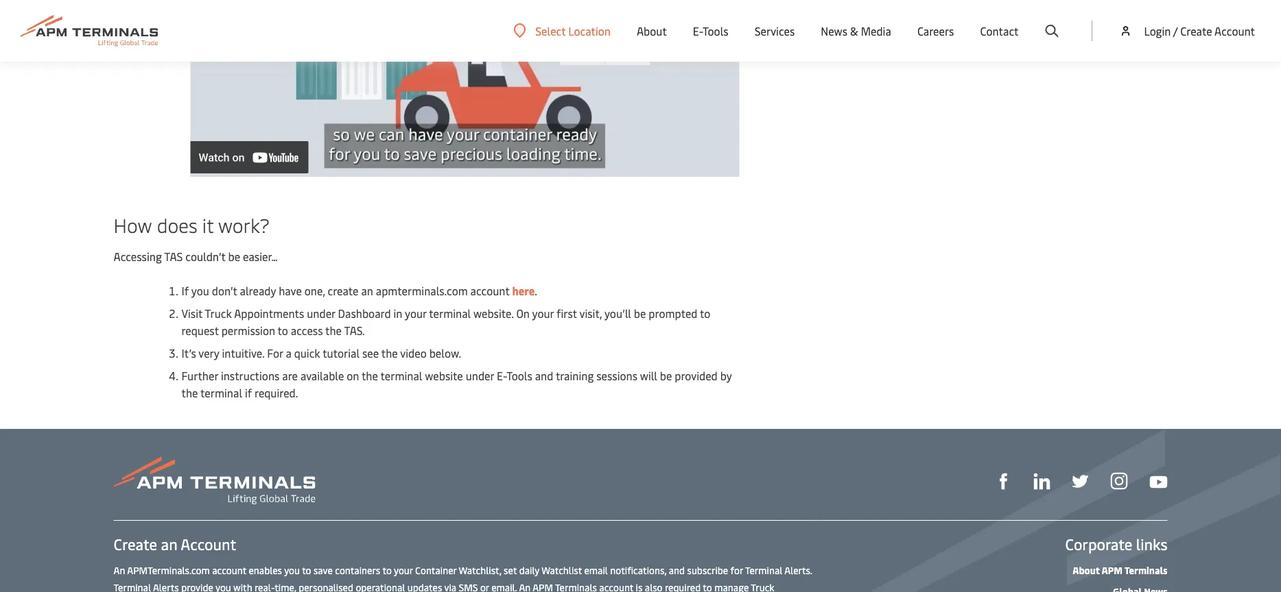 Task type: vqa. For each thing, say whether or not it's contained in the screenshot.
intuitive.
yes



Task type: locate. For each thing, give the bounding box(es) containing it.
be right the will
[[660, 369, 672, 384]]

media
[[861, 24, 891, 38]]

sessions
[[597, 369, 638, 384]]

under right website
[[466, 369, 494, 384]]

to
[[700, 306, 711, 321], [278, 324, 288, 338], [302, 564, 311, 577], [383, 564, 392, 577], [703, 581, 712, 593]]

tools left training
[[507, 369, 532, 384]]

your inside an apmterminals.com account enables you to save containers to your container watchlist, set daily watchlist email notifications, and subscribe for terminal alerts. terminal alerts provide you with real-time, personalised operational updates via sms or email. an apm terminals account is also required to manage truc
[[394, 564, 413, 577]]

terminal left alerts
[[114, 581, 151, 593]]

further instructions are available on the terminal website under e-tools and training sessions will be provided by the terminal if required.
[[182, 369, 732, 401]]

the right on at the left of the page
[[362, 369, 378, 384]]

website.
[[474, 306, 514, 321]]

0 horizontal spatial account
[[212, 564, 246, 577]]

1 vertical spatial e-
[[497, 369, 507, 384]]

you left with
[[215, 581, 231, 593]]

1 vertical spatial about
[[1073, 564, 1100, 577]]

select
[[536, 23, 566, 38]]

already
[[240, 284, 276, 299]]

request
[[182, 324, 219, 338]]

under up access
[[307, 306, 335, 321]]

about apm terminals
[[1073, 564, 1168, 577]]

tas
[[164, 249, 183, 264]]

enables
[[249, 564, 282, 577]]

instagram image
[[1111, 473, 1128, 491]]

0 horizontal spatial create
[[114, 535, 157, 555]]

required.
[[255, 386, 298, 401]]

terminals down links
[[1125, 564, 1168, 577]]

0 vertical spatial create
[[1181, 23, 1213, 38]]

corporate
[[1066, 535, 1133, 555]]

1 horizontal spatial apm
[[1102, 564, 1123, 577]]

it's very intuitive. for a quick tutorial see the video below.
[[182, 346, 461, 361]]

terminals
[[1125, 564, 1168, 577], [555, 581, 597, 593]]

0 vertical spatial terminal
[[745, 564, 783, 577]]

to left save
[[302, 564, 311, 577]]

about left e-tools
[[637, 24, 667, 38]]

tools left services popup button
[[703, 24, 729, 38]]

0 horizontal spatial terminal
[[114, 581, 151, 593]]

alerts.
[[785, 564, 812, 577]]

e-
[[693, 24, 703, 38], [497, 369, 507, 384]]

0 horizontal spatial terminals
[[555, 581, 597, 593]]

the left tas.
[[325, 324, 342, 338]]

be left "easier…"
[[228, 249, 240, 264]]

about button
[[637, 0, 667, 62]]

tools inside further instructions are available on the terminal website under e-tools and training sessions will be provided by the terminal if required.
[[507, 369, 532, 384]]

create
[[1181, 23, 1213, 38], [114, 535, 157, 555]]

about down corporate
[[1073, 564, 1100, 577]]

2 vertical spatial account
[[599, 581, 634, 593]]

1 horizontal spatial and
[[669, 564, 685, 577]]

services
[[755, 24, 795, 38]]

.
[[535, 284, 537, 299]]

news & media
[[821, 24, 891, 38]]

1 horizontal spatial e-
[[693, 24, 703, 38]]

0 vertical spatial be
[[228, 249, 240, 264]]

available
[[301, 369, 344, 384]]

apm down corporate links
[[1102, 564, 1123, 577]]

create
[[328, 284, 359, 299]]

account left is
[[599, 581, 634, 593]]

about apm terminals link
[[1073, 564, 1168, 577]]

your
[[405, 306, 427, 321], [532, 306, 554, 321], [394, 564, 413, 577]]

terminal
[[745, 564, 783, 577], [114, 581, 151, 593]]

containers
[[335, 564, 380, 577]]

0 vertical spatial an
[[114, 564, 125, 577]]

1 vertical spatial an
[[161, 535, 177, 555]]

2 horizontal spatial terminal
[[429, 306, 471, 321]]

with
[[233, 581, 252, 593]]

here
[[512, 284, 535, 299]]

also
[[645, 581, 663, 593]]

0 horizontal spatial apm
[[533, 581, 553, 593]]

don't
[[212, 284, 237, 299]]

an up dashboard on the bottom left
[[361, 284, 373, 299]]

1 horizontal spatial tools
[[703, 24, 729, 38]]

e- inside dropdown button
[[693, 24, 703, 38]]

prompted
[[649, 306, 698, 321]]

account up website.
[[471, 284, 510, 299]]

1 vertical spatial be
[[634, 306, 646, 321]]

2 horizontal spatial be
[[660, 369, 672, 384]]

you up "time,"
[[284, 564, 300, 577]]

terminal down apmterminals.com
[[429, 306, 471, 321]]

video
[[400, 346, 427, 361]]

1 horizontal spatial under
[[466, 369, 494, 384]]

website
[[425, 369, 463, 384]]

tools inside dropdown button
[[703, 24, 729, 38]]

real-
[[255, 581, 275, 593]]

0 horizontal spatial e-
[[497, 369, 507, 384]]

a
[[286, 346, 292, 361]]

1 vertical spatial under
[[466, 369, 494, 384]]

account up with
[[212, 564, 246, 577]]

e- right website
[[497, 369, 507, 384]]

does
[[157, 212, 197, 238]]

terminal down video
[[381, 369, 422, 384]]

subscribe
[[687, 564, 728, 577]]

account
[[1215, 23, 1255, 38], [181, 535, 236, 555]]

terminal right the for
[[745, 564, 783, 577]]

1 vertical spatial terminals
[[555, 581, 597, 593]]

0 vertical spatial about
[[637, 24, 667, 38]]

1 vertical spatial terminal
[[114, 581, 151, 593]]

1 horizontal spatial terminals
[[1125, 564, 1168, 577]]

0 horizontal spatial under
[[307, 306, 335, 321]]

0 vertical spatial e-
[[693, 24, 703, 38]]

account right /
[[1215, 23, 1255, 38]]

and up required
[[669, 564, 685, 577]]

2 vertical spatial be
[[660, 369, 672, 384]]

services button
[[755, 0, 795, 62]]

create up "apmterminals.com"
[[114, 535, 157, 555]]

1 vertical spatial account
[[181, 535, 236, 555]]

required
[[665, 581, 701, 593]]

first
[[557, 306, 577, 321]]

about
[[637, 24, 667, 38], [1073, 564, 1100, 577]]

e- right about popup button
[[693, 24, 703, 38]]

the inside visit truck appointments under dashboard in your terminal website. on your first visit, you'll be prompted to request permission to access the tas.
[[325, 324, 342, 338]]

terminal inside visit truck appointments under dashboard in your terminal website. on your first visit, you'll be prompted to request permission to access the tas.
[[429, 306, 471, 321]]

0 vertical spatial terminals
[[1125, 564, 1168, 577]]

1 vertical spatial account
[[212, 564, 246, 577]]

0 vertical spatial an
[[361, 284, 373, 299]]

2 vertical spatial terminal
[[200, 386, 242, 401]]

easier…
[[243, 249, 278, 264]]

account up the provide
[[181, 535, 236, 555]]

terminal
[[429, 306, 471, 321], [381, 369, 422, 384], [200, 386, 242, 401]]

an down daily
[[519, 581, 531, 593]]

truck
[[205, 306, 232, 321]]

provided
[[675, 369, 718, 384]]

your up updates
[[394, 564, 413, 577]]

1 vertical spatial you
[[284, 564, 300, 577]]

account
[[471, 284, 510, 299], [212, 564, 246, 577], [599, 581, 634, 593]]

1 vertical spatial terminal
[[381, 369, 422, 384]]

further
[[182, 369, 218, 384]]

0 vertical spatial apm
[[1102, 564, 1123, 577]]

terminals down watchlist
[[555, 581, 597, 593]]

0 horizontal spatial tools
[[507, 369, 532, 384]]

1 horizontal spatial about
[[1073, 564, 1100, 577]]

0 vertical spatial you
[[191, 284, 209, 299]]

0 horizontal spatial an
[[161, 535, 177, 555]]

and left training
[[535, 369, 553, 384]]

1 vertical spatial an
[[519, 581, 531, 593]]

and inside an apmterminals.com account enables you to save containers to your container watchlist, set daily watchlist email notifications, and subscribe for terminal alerts. terminal alerts provide you with real-time, personalised operational updates via sms or email. an apm terminals account is also required to manage truc
[[669, 564, 685, 577]]

create right /
[[1181, 23, 1213, 38]]

1 vertical spatial and
[[669, 564, 685, 577]]

1 vertical spatial apm
[[533, 581, 553, 593]]

under inside visit truck appointments under dashboard in your terminal website. on your first visit, you'll be prompted to request permission to access the tas.
[[307, 306, 335, 321]]

1 horizontal spatial account
[[471, 284, 510, 299]]

login / create account link
[[1119, 0, 1255, 62]]

0 vertical spatial terminal
[[429, 306, 471, 321]]

apm
[[1102, 564, 1123, 577], [533, 581, 553, 593]]

youtube image
[[1150, 477, 1168, 489]]

0 horizontal spatial and
[[535, 369, 553, 384]]

be right you'll
[[634, 306, 646, 321]]

twitter image
[[1072, 474, 1089, 490]]

you tube link
[[1150, 473, 1168, 490]]

an up "apmterminals.com"
[[161, 535, 177, 555]]

tools
[[703, 24, 729, 38], [507, 369, 532, 384]]

shape link
[[996, 472, 1012, 490]]

0 horizontal spatial an
[[114, 564, 125, 577]]

0 horizontal spatial about
[[637, 24, 667, 38]]

an left "apmterminals.com"
[[114, 564, 125, 577]]

you'll
[[605, 306, 631, 321]]

the
[[325, 324, 342, 338], [381, 346, 398, 361], [362, 369, 378, 384], [182, 386, 198, 401]]

1 horizontal spatial an
[[361, 284, 373, 299]]

0 vertical spatial under
[[307, 306, 335, 321]]

permission
[[221, 324, 275, 338]]

by
[[720, 369, 732, 384]]

visit truck appointments under dashboard in your terminal website. on your first visit, you'll be prompted to request permission to access the tas.
[[182, 306, 711, 338]]

apm down daily
[[533, 581, 553, 593]]

0 vertical spatial tools
[[703, 24, 729, 38]]

0 horizontal spatial account
[[181, 535, 236, 555]]

2 vertical spatial you
[[215, 581, 231, 593]]

1 horizontal spatial account
[[1215, 23, 1255, 38]]

1 horizontal spatial be
[[634, 306, 646, 321]]

you right if
[[191, 284, 209, 299]]

set
[[504, 564, 517, 577]]

sms
[[459, 581, 478, 593]]

to up operational
[[383, 564, 392, 577]]

terminal left if
[[200, 386, 242, 401]]

1 vertical spatial tools
[[507, 369, 532, 384]]

0 vertical spatial and
[[535, 369, 553, 384]]



Task type: describe. For each thing, give the bounding box(es) containing it.
instagram link
[[1111, 472, 1128, 491]]

about for about apm terminals
[[1073, 564, 1100, 577]]

to down subscribe
[[703, 581, 712, 593]]

0 horizontal spatial be
[[228, 249, 240, 264]]

provide
[[181, 581, 213, 593]]

about for about
[[637, 24, 667, 38]]

email.
[[492, 581, 517, 593]]

your right 'on'
[[532, 306, 554, 321]]

visit,
[[580, 306, 602, 321]]

on
[[347, 369, 359, 384]]

login / create account
[[1144, 23, 1255, 38]]

1 horizontal spatial an
[[519, 581, 531, 593]]

and inside further instructions are available on the terminal website under e-tools and training sessions will be provided by the terminal if required.
[[535, 369, 553, 384]]

is
[[636, 581, 643, 593]]

e-tools button
[[693, 0, 729, 62]]

0 vertical spatial account
[[471, 284, 510, 299]]

in
[[394, 306, 402, 321]]

linkedin__x28_alt_x29__3_ link
[[1034, 472, 1050, 490]]

how does it work?
[[114, 212, 270, 238]]

1 horizontal spatial terminal
[[745, 564, 783, 577]]

e- inside further instructions are available on the terminal website under e-tools and training sessions will be provided by the terminal if required.
[[497, 369, 507, 384]]

or
[[480, 581, 489, 593]]

personalised
[[299, 581, 353, 593]]

save
[[314, 564, 333, 577]]

tas.
[[344, 324, 365, 338]]

to right prompted
[[700, 306, 711, 321]]

very
[[199, 346, 219, 361]]

&
[[850, 24, 858, 38]]

select location button
[[514, 23, 611, 38]]

2 horizontal spatial account
[[599, 581, 634, 593]]

terminals inside an apmterminals.com account enables you to save containers to your container watchlist, set daily watchlist email notifications, and subscribe for terminal alerts. terminal alerts provide you with real-time, personalised operational updates via sms or email. an apm terminals account is also required to manage truc
[[555, 581, 597, 593]]

be inside visit truck appointments under dashboard in your terminal website. on your first visit, you'll be prompted to request permission to access the tas.
[[634, 306, 646, 321]]

for
[[267, 346, 283, 361]]

see
[[362, 346, 379, 361]]

to down appointments
[[278, 324, 288, 338]]

facebook image
[[996, 474, 1012, 490]]

dashboard
[[338, 306, 391, 321]]

tutorial
[[323, 346, 360, 361]]

daily
[[519, 564, 539, 577]]

how
[[114, 212, 152, 238]]

1 vertical spatial create
[[114, 535, 157, 555]]

training
[[556, 369, 594, 384]]

below.
[[429, 346, 461, 361]]

apmterminals.com
[[127, 564, 210, 577]]

here link
[[512, 284, 535, 299]]

access
[[291, 324, 323, 338]]

0 horizontal spatial you
[[191, 284, 209, 299]]

location
[[568, 23, 611, 38]]

careers button
[[918, 0, 954, 62]]

0 horizontal spatial terminal
[[200, 386, 242, 401]]

the down further
[[182, 386, 198, 401]]

email
[[584, 564, 608, 577]]

for
[[731, 564, 743, 577]]

accessing tas couldn't be easier…
[[114, 249, 278, 264]]

your right "in"
[[405, 306, 427, 321]]

apmt footer logo image
[[114, 457, 315, 505]]

quick
[[294, 346, 320, 361]]

fill 44 link
[[1072, 472, 1089, 490]]

have
[[279, 284, 302, 299]]

work?
[[218, 212, 270, 238]]

be inside further instructions are available on the terminal website under e-tools and training sessions will be provided by the terminal if required.
[[660, 369, 672, 384]]

create an account
[[114, 535, 236, 555]]

instructions
[[221, 369, 280, 384]]

it's
[[182, 346, 196, 361]]

container
[[415, 564, 457, 577]]

if
[[182, 284, 189, 299]]

manage
[[715, 581, 749, 593]]

appointments
[[234, 306, 304, 321]]

alerts
[[153, 581, 179, 593]]

one,
[[305, 284, 325, 299]]

updates
[[408, 581, 442, 593]]

notifications,
[[610, 564, 667, 577]]

time,
[[275, 581, 296, 593]]

couldn't
[[186, 249, 226, 264]]

it
[[202, 212, 214, 238]]

on
[[516, 306, 530, 321]]

apmterminals.com
[[376, 284, 468, 299]]

select location
[[536, 23, 611, 38]]

0 vertical spatial account
[[1215, 23, 1255, 38]]

accessing
[[114, 249, 162, 264]]

/
[[1174, 23, 1178, 38]]

linkedin image
[[1034, 474, 1050, 490]]

apm inside an apmterminals.com account enables you to save containers to your container watchlist, set daily watchlist email notifications, and subscribe for terminal alerts. terminal alerts provide you with real-time, personalised operational updates via sms or email. an apm terminals account is also required to manage truc
[[533, 581, 553, 593]]

under inside further instructions are available on the terminal website under e-tools and training sessions will be provided by the terminal if required.
[[466, 369, 494, 384]]

1 horizontal spatial create
[[1181, 23, 1213, 38]]

the right see
[[381, 346, 398, 361]]

1 horizontal spatial you
[[215, 581, 231, 593]]

are
[[282, 369, 298, 384]]

login
[[1144, 23, 1171, 38]]

e-tools
[[693, 24, 729, 38]]

watchlist
[[542, 564, 582, 577]]

operational
[[356, 581, 405, 593]]

2 horizontal spatial you
[[284, 564, 300, 577]]

via
[[444, 581, 456, 593]]

links
[[1136, 535, 1168, 555]]

news & media button
[[821, 0, 891, 62]]

contact
[[980, 24, 1019, 38]]

1 horizontal spatial terminal
[[381, 369, 422, 384]]



